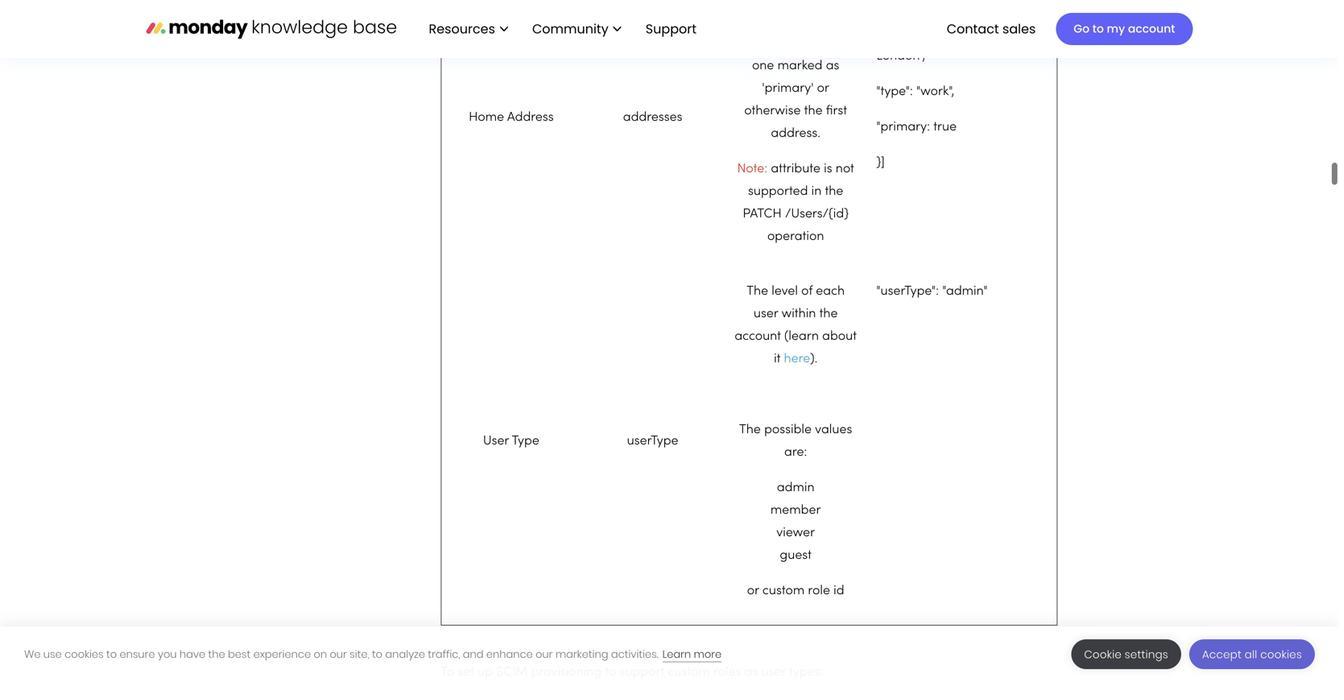 Task type: describe. For each thing, give the bounding box(es) containing it.
best
[[228, 647, 251, 662]]

community link
[[524, 15, 630, 43]]

roles
[[714, 666, 741, 678]]

on
[[314, 647, 327, 662]]

types:
[[789, 666, 824, 678]]

not
[[836, 163, 854, 175]]

contact sales link
[[939, 15, 1044, 43]]

community
[[532, 20, 609, 38]]

type
[[512, 435, 539, 447]]

home
[[469, 111, 504, 123]]

cookie
[[1084, 647, 1122, 662]]

usertype
[[627, 435, 679, 447]]

go to my account
[[1074, 21, 1176, 37]]

as
[[745, 666, 758, 678]]

operation
[[768, 231, 824, 243]]

is
[[824, 163, 832, 175]]

learn
[[663, 647, 691, 662]]

my
[[1107, 21, 1125, 37]]

have
[[179, 647, 206, 662]]

here
[[784, 353, 810, 365]]

"primary: true
[[877, 121, 957, 133]]

use
[[43, 647, 62, 662]]

support
[[620, 666, 665, 678]]

2 our from the left
[[536, 647, 553, 662]]

"primary:
[[877, 121, 930, 133]]

list containing resources
[[413, 0, 710, 58]]

experience
[[253, 647, 311, 662]]

"type":
[[877, 86, 913, 98]]

resources
[[429, 20, 495, 38]]

the inside attribute is not supported in the
[[825, 186, 844, 198]]

to left ensure on the bottom
[[106, 647, 117, 662]]

/users/{id}
[[785, 208, 849, 220]]

analyze
[[385, 647, 425, 662]]

"type": "work",
[[877, 86, 955, 98]]

to
[[441, 666, 454, 678]]

here link
[[784, 353, 810, 365]]

or
[[747, 585, 759, 597]]

support
[[646, 20, 697, 38]]

note:
[[737, 163, 768, 175]]

true
[[934, 121, 957, 133]]

resources link
[[421, 15, 516, 43]]

to down activities.
[[605, 666, 616, 678]]

user
[[761, 666, 786, 678]]

"21b
[[923, 28, 946, 40]]

cookie settings button
[[1072, 640, 1182, 669]]

"value": "21b baker st., london",
[[877, 28, 1002, 62]]

account
[[1128, 21, 1176, 37]]

settings
[[1125, 647, 1169, 662]]

patch
[[743, 208, 782, 220]]

are:
[[785, 446, 807, 459]]

marketing
[[556, 647, 608, 662]]

address
[[507, 111, 554, 123]]

go
[[1074, 21, 1090, 37]]

user type
[[483, 435, 539, 447]]

go to my account link
[[1056, 13, 1193, 45]]

supported
[[748, 186, 808, 198]]

monday.com logo image
[[146, 12, 397, 46]]

up
[[478, 666, 493, 678]]



Task type: locate. For each thing, give the bounding box(es) containing it.
we
[[24, 647, 41, 662]]

0 horizontal spatial cookies
[[65, 647, 104, 662]]

to set up scim provisioning to support custom roles as user types:
[[441, 666, 824, 678]]

the
[[825, 186, 844, 198], [208, 647, 225, 662]]

our
[[330, 647, 347, 662], [536, 647, 553, 662]]

we use cookies to ensure you have the best experience on our site, to analyze traffic, and enhance our marketing activities. learn more
[[24, 647, 722, 662]]

and
[[463, 647, 484, 662]]

sales
[[1003, 20, 1036, 38]]

to inside main element
[[1093, 21, 1104, 37]]

contact sales
[[947, 20, 1036, 38]]

set
[[458, 666, 474, 678]]

accept all cookies button
[[1190, 640, 1315, 669]]

our up provisioning
[[536, 647, 553, 662]]

custom
[[763, 585, 805, 597], [668, 666, 710, 678]]

0 vertical spatial custom
[[763, 585, 805, 597]]

enhance
[[486, 647, 533, 662]]

patch /users/{id} operation
[[743, 208, 849, 243]]

scim
[[496, 666, 528, 678]]

london",
[[877, 50, 926, 62]]

you
[[158, 647, 177, 662]]

attribute is not supported in the
[[748, 163, 854, 198]]

0 horizontal spatial custom
[[668, 666, 710, 678]]

1 horizontal spatial our
[[536, 647, 553, 662]]

"admin"
[[943, 285, 988, 297]]

accept
[[1202, 647, 1242, 662]]

all
[[1245, 647, 1258, 662]]

cookies inside button
[[1261, 647, 1302, 662]]

the left best
[[208, 647, 225, 662]]

main element
[[413, 0, 1193, 58]]

the possible values are:
[[739, 424, 852, 459]]

support link
[[638, 15, 710, 43], [646, 20, 702, 38]]

provisioning
[[531, 666, 602, 678]]

to
[[1093, 21, 1104, 37], [106, 647, 117, 662], [372, 647, 383, 662], [605, 666, 616, 678]]

activities.
[[611, 647, 659, 662]]

"value":
[[877, 28, 919, 40]]

ensure
[[120, 647, 155, 662]]

role
[[808, 585, 830, 597]]

in
[[812, 186, 822, 198]]

possible
[[764, 424, 812, 436]]

cookies for use
[[65, 647, 104, 662]]

user
[[483, 435, 509, 447]]

1 horizontal spatial cookies
[[1261, 647, 1302, 662]]

learn more link
[[663, 647, 722, 662]]

site,
[[350, 647, 369, 662]]

traffic,
[[428, 647, 460, 662]]

1 horizontal spatial custom
[[763, 585, 805, 597]]

0 vertical spatial the
[[825, 186, 844, 198]]

2 cookies from the left
[[1261, 647, 1302, 662]]

0 horizontal spatial the
[[208, 647, 225, 662]]

id
[[834, 585, 845, 597]]

cookies for all
[[1261, 647, 1302, 662]]

1 vertical spatial custom
[[668, 666, 710, 678]]

}]
[[877, 157, 885, 169]]

custom down learn more 'link'
[[668, 666, 710, 678]]

accept all cookies
[[1202, 647, 1302, 662]]

cookies right all at the right of page
[[1261, 647, 1302, 662]]

0 horizontal spatial our
[[330, 647, 347, 662]]

our right 'on'
[[330, 647, 347, 662]]

st.,
[[986, 28, 1002, 40]]

"usertype": "admin"
[[877, 285, 988, 297]]

cookies right 'use'
[[65, 647, 104, 662]]

to right site, on the bottom
[[372, 647, 383, 662]]

dialog
[[0, 627, 1339, 682]]

values
[[815, 424, 852, 436]]

attribute
[[771, 163, 821, 175]]

cookies
[[65, 647, 104, 662], [1261, 647, 1302, 662]]

home address
[[469, 111, 554, 123]]

to right go
[[1093, 21, 1104, 37]]

the right in
[[825, 186, 844, 198]]

contact
[[947, 20, 999, 38]]

"usertype":
[[877, 285, 939, 297]]

1 cookies from the left
[[65, 647, 104, 662]]

or custom role id
[[747, 585, 845, 597]]

baker
[[949, 28, 983, 40]]

list
[[413, 0, 710, 58]]

addresses
[[623, 111, 683, 123]]

1 our from the left
[[330, 647, 347, 662]]

the
[[739, 424, 761, 436]]

1 horizontal spatial the
[[825, 186, 844, 198]]

1 vertical spatial the
[[208, 647, 225, 662]]

more
[[694, 647, 722, 662]]

"work",
[[917, 86, 955, 98]]

custom right or
[[763, 585, 805, 597]]

cookie settings
[[1084, 647, 1169, 662]]

dialog containing cookie settings
[[0, 627, 1339, 682]]



Task type: vqa. For each thing, say whether or not it's contained in the screenshot.
Is
yes



